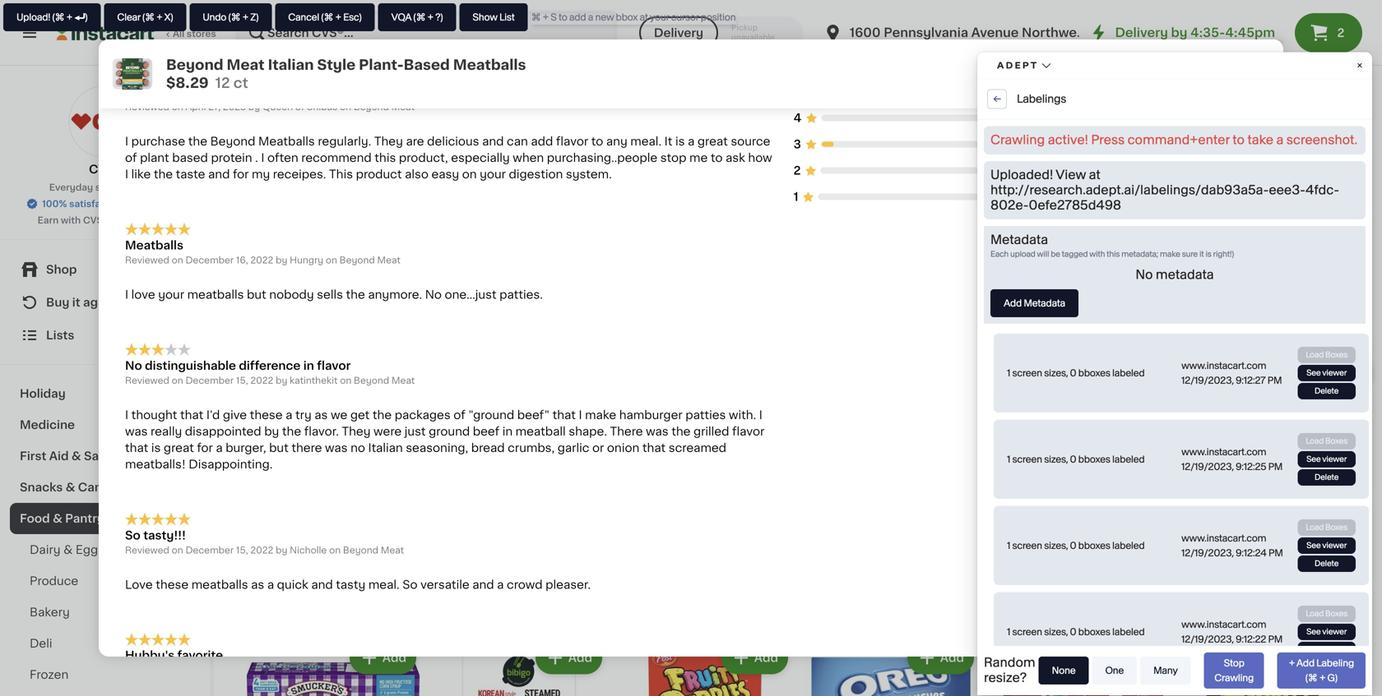 Task type: describe. For each thing, give the bounding box(es) containing it.
1600 pennsylvania avenue northwest button
[[823, 10, 1089, 56]]

everyday
[[49, 183, 93, 192]]

1 horizontal spatial no
[[425, 289, 442, 301]]

12 ct for pop-tarts toaster pastries, breakfast foods, kids snacks, frosted strawberry
[[433, 69, 454, 78]]

on right hungry
[[326, 256, 337, 265]]

2022 inside the "meatballs reviewed on december 16, 2022 by hungry on beyond meat"
[[250, 256, 273, 265]]

1 horizontal spatial soup
[[658, 0, 688, 0]]

product group containing ★★★★★
[[991, 0, 1163, 62]]

on down guarantee
[[172, 256, 183, 265]]

all stores
[[173, 29, 216, 38]]

beyond inside beyond meat italian style plant-based meatballs
[[247, 412, 292, 424]]

1 vertical spatial your
[[158, 289, 184, 301]]

that left i'd
[[180, 410, 203, 421]]

1 vertical spatial so
[[403, 579, 418, 591]]

receipes.
[[273, 169, 326, 180]]

prices
[[122, 183, 151, 192]]

oz right 11
[[257, 69, 268, 78]]

beyond inside the "meatballs reviewed on december 16, 2022 by hungry on beyond meat"
[[340, 256, 375, 265]]

1 horizontal spatial 2
[[794, 165, 801, 177]]

that up meatballs!
[[125, 443, 148, 454]]

1 vertical spatial sponsored badge image
[[805, 116, 854, 126]]

and down "protein"
[[208, 169, 230, 180]]

item carousel region
[[247, 202, 1372, 560]]

on right katinthekit at the bottom of page
[[340, 376, 352, 385]]

0 vertical spatial pebbles
[[276, 5, 330, 17]]

frosted flakes breakfast cereal, kids cereal, family breakfast, original button
[[805, 0, 977, 80]]

0 horizontal spatial 2
[[619, 36, 624, 45]]

product group containing pop-tarts toaster pastries, breakfast foods, kids snacks, frosted strawberry
[[433, 0, 606, 112]]

but inside i thought that i'd give these a try as we get the packages of "ground beef" that i make hamburger patties with. i was really disappointed by the flavor. they were just ground beef in meatball shape. there was the grilled flavor that is great for a burger, but there was no italian seasoning, bread crumbs, garlic or onion that screamed meatballs! disappointing.
[[269, 443, 289, 454]]

no
[[351, 443, 365, 454]]

just
[[405, 426, 426, 438]]

hot inside $ spend $32, save $5 oscar mayer original classic beef uncured franks hot dogs
[[1114, 445, 1135, 456]]

$32, inside $ spend $32, save $5 oscar mayer original classic beef uncured franks hot dogs
[[1028, 414, 1048, 423]]

12 for pop-tarts toaster pastries, breakfast foods, kids snacks, frosted strawberry
[[433, 69, 442, 78]]

on right nicholle
[[329, 546, 341, 555]]

that right onion
[[642, 443, 666, 454]]

everyday store prices link
[[49, 181, 161, 194]]

meat inside beyond meat italian style plant-based meatballs $8.29 12 ct
[[227, 58, 265, 72]]

shop link
[[10, 253, 200, 286]]

beyond inside i purchase the beyond meatballs regularly. they are delicious and can add flavor to any meal.  it is a great source of plant based  protein .  i often recommend this product, especially when purchasing..people stop me to ask how i like the taste and for my receipes. this product also easy on your digestion system.
[[210, 136, 255, 147]]

(145)
[[680, 447, 702, 456]]

based
[[172, 152, 208, 164]]

cvs® logo image
[[69, 86, 141, 158]]

chicken
[[1283, 0, 1330, 0]]

i left like
[[125, 169, 128, 180]]

0 horizontal spatial to
[[591, 136, 603, 147]]

snacks, inside pop-tarts toaster pastries, breakfast foods, kids snacks, frosted strawberry
[[561, 22, 606, 33]]

beyond inside beyond meat italian style plant-based meatballs $8.29 12 ct
[[166, 58, 223, 72]]

guarantee
[[127, 200, 174, 209]]

i left purchase on the left top
[[125, 136, 128, 147]]

oz right 2.25
[[657, 36, 668, 45]]

ask
[[726, 152, 745, 164]]

0 vertical spatial meats
[[247, 164, 304, 181]]

a down 'disappointed'
[[216, 443, 223, 454]]

franks inside $ spend $32, save $5 oscar mayer original classic beef uncured franks hot dogs
[[1073, 445, 1111, 456]]

i thought that i'd give these a try as we get the packages of "ground beef" that i make hamburger patties with. i was really disappointed by the flavor. they were just ground beef in meatball shape. there was the grilled flavor that is great for a burger, but there was no italian seasoning, bread crumbs, garlic or onion that screamed meatballs! disappointing.
[[125, 410, 765, 471]]

1 vertical spatial pebbles
[[247, 22, 301, 33]]

system.
[[566, 169, 612, 180]]

seasoning,
[[406, 443, 468, 454]]

protein
[[211, 152, 252, 164]]

family
[[920, 22, 958, 33]]

i right the with.
[[759, 410, 763, 421]]

anymore.
[[368, 289, 422, 301]]

recommend
[[301, 152, 372, 164]]

2 horizontal spatial was
[[646, 426, 669, 438]]

they inside i purchase the beyond meatballs regularly. they are delicious and can add flavor to any meal.  it is a great source of plant based  protein .  i often recommend this product, especially when purchasing..people stop me to ask how i like the taste and for my receipes. this product also easy on your digestion system.
[[374, 136, 403, 147]]

meatball
[[516, 426, 566, 438]]

service type group
[[639, 16, 804, 49]]

of inside i purchase the beyond meatballs regularly. they are delicious and can add flavor to any meal.  it is a great source of plant based  protein .  i often recommend this product, especially when purchasing..people stop me to ask how i like the taste and for my receipes. this product also easy on your digestion system.
[[125, 152, 137, 164]]

3 inside bavarian meats lil landjaeger, hot & spicy 3 oz
[[1177, 445, 1183, 454]]

flavor
[[1177, 5, 1211, 17]]

packages
[[395, 410, 451, 421]]

original inside smithfield hometown original bacon
[[619, 428, 664, 440]]

patties
[[686, 410, 726, 421]]

dogs inside $ spend $32, save $5 oscar mayer original classic beef uncured franks hot dogs
[[991, 461, 1021, 473]]

by inside no distinguishable difference in flavor reviewed on december 15, 2022 by katinthekit on beyond meat
[[276, 376, 287, 385]]

it
[[72, 297, 80, 309]]

so tasty!!! reviewed on december 15, 2022 by nicholle on beyond meat
[[125, 530, 404, 555]]

nissin
[[1177, 0, 1212, 0]]

pleaser.
[[546, 579, 591, 591]]

delicious 💯 reviewed on april 27, 2023 by queen of shibas on beyond meat
[[125, 86, 415, 112]]

on right shibas
[[340, 103, 351, 112]]

meat inside beyond meat italian style plant-based meatballs
[[295, 412, 325, 424]]

i right .
[[261, 152, 264, 164]]

add inside button
[[1155, 67, 1185, 81]]

oscar inside $ spend $32, save $5 oscar mayer original classic beef uncured franks hot dogs
[[991, 428, 1025, 440]]

dogs inside oscar mayer original classic beef uncured franks hot dogs
[[433, 461, 464, 473]]

0 horizontal spatial meal.
[[368, 579, 400, 591]]

for inside i purchase the beyond meatballs regularly. they are delicious and can add flavor to any meal.  it is a great source of plant based  protein .  i often recommend this product, especially when purchasing..people stop me to ask how i like the taste and for my receipes. this product also easy on your digestion system.
[[233, 169, 249, 180]]

all for all stores
[[173, 29, 185, 38]]

love
[[131, 289, 155, 301]]

meatballs reviewed on december 16, 2022 by hungry on beyond meat
[[125, 240, 401, 265]]

mayer inside oscar mayer original classic beef uncured franks hot dogs
[[470, 428, 507, 440]]

16,
[[236, 256, 248, 265]]

source
[[731, 136, 771, 147]]

"ground
[[468, 410, 514, 421]]

breakfast for pop-tarts toaster pastries, breakfast foods, kids snacks, frosted strawberry
[[433, 22, 488, 33]]

snacks
[[20, 482, 63, 494]]

great inside i thought that i'd give these a try as we get the packages of "ground beef" that i make hamburger patties with. i was really disappointed by the flavor. they were just ground beef in meatball shape. there was the grilled flavor that is great for a burger, but there was no italian seasoning, bread crumbs, garlic or onion that screamed meatballs! disappointing.
[[164, 443, 194, 454]]

small
[[247, 55, 278, 66]]

shape.
[[569, 426, 607, 438]]

beef inside oscar mayer original classic beef uncured franks hot dogs
[[433, 445, 460, 456]]

a left try
[[286, 410, 292, 421]]

& inside bavarian meats lil landjaeger, hot & spicy 3 oz
[[1271, 428, 1280, 440]]

ct inside beyond meat italian style plant-based meatballs $8.29 12 ct
[[234, 76, 248, 90]]

also
[[405, 169, 429, 180]]

and right 'versatile'
[[472, 579, 494, 591]]

2022 inside no distinguishable difference in flavor reviewed on december 15, 2022 by katinthekit on beyond meat
[[250, 376, 273, 385]]

(40)
[[308, 56, 327, 65]]

disappointing.
[[189, 459, 273, 471]]

nicholle
[[290, 546, 327, 555]]

december inside the "meatballs reviewed on december 16, 2022 by hungry on beyond meat"
[[185, 256, 234, 265]]

vegan
[[248, 372, 278, 381]]

1 spend from the left
[[438, 414, 468, 423]]

0 horizontal spatial as
[[251, 579, 264, 591]]

original inside frosted flakes breakfast cereal, kids cereal, family breakfast, original
[[866, 38, 911, 50]]

flavor inside i purchase the beyond meatballs regularly. they are delicious and can add flavor to any meal.  it is a great source of plant based  protein .  i often recommend this product, especially when purchasing..people stop me to ask how i like the taste and for my receipes. this product also easy on your digestion system.
[[556, 136, 588, 147]]

give
[[223, 410, 247, 421]]

as inside i thought that i'd give these a try as we get the packages of "ground beef" that i make hamburger patties with. i was really disappointed by the flavor. they were just ground beef in meatball shape. there was the grilled flavor that is great for a burger, but there was no italian seasoning, bread crumbs, garlic or onion that screamed meatballs! disappointing.
[[315, 410, 328, 421]]

hubby's
[[125, 651, 175, 662]]

oz inside bavarian meats lil landjaeger, hot & spicy 3 oz
[[1185, 445, 1196, 454]]

1 save from the left
[[493, 414, 514, 423]]

by inside the delicious 💯 reviewed on april 27, 2023 by queen of shibas on beyond meat
[[248, 103, 260, 112]]

15, inside no distinguishable difference in flavor reviewed on december 15, 2022 by katinthekit on beyond meat
[[236, 376, 248, 385]]

italian for beyond meat italian style plant-based meatballs
[[327, 412, 362, 424]]

uncured inside $ spend $32, save $5 oscar mayer original classic beef uncured franks hot dogs
[[1021, 445, 1070, 456]]

beef
[[473, 426, 500, 438]]

sponsored badge image inside item carousel region
[[991, 540, 1040, 549]]

2 cereal, from the left
[[805, 22, 845, 33]]

first aid & safety
[[20, 451, 123, 462]]

snacks & candy
[[20, 482, 117, 494]]

hot inside bavarian meats lil landjaeger, hot & spicy 3 oz
[[1247, 428, 1268, 440]]

nissin top ramen chicken flavor ramen noodle soup
[[1177, 0, 1333, 17]]

10 ct
[[991, 493, 1013, 502]]

1 $32, from the left
[[470, 414, 490, 423]]

purchase
[[131, 136, 185, 147]]

noodle inside lipton soup secrets noodle soup mix
[[739, 0, 781, 0]]

add
[[531, 136, 553, 147]]

purchasing..people
[[547, 152, 658, 164]]

shibas
[[307, 103, 338, 112]]

0 vertical spatial meatballs
[[187, 289, 244, 301]]

meatballs inside i purchase the beyond meatballs regularly. they are delicious and can add flavor to any meal.  it is a great source of plant based  protein .  i often recommend this product, especially when purchasing..people stop me to ask how i like the taste and for my receipes. this product also easy on your digestion system.
[[258, 136, 315, 147]]

2 inside 2 "button"
[[1337, 27, 1345, 39]]

everyday store prices
[[49, 183, 151, 192]]

plant
[[140, 152, 169, 164]]

versatile
[[421, 579, 470, 591]]

crumbs,
[[508, 443, 555, 454]]

shop
[[46, 264, 77, 276]]

1600
[[850, 27, 881, 39]]

delivery button
[[639, 16, 718, 49]]

2 button
[[1295, 13, 1363, 53]]

a inside i purchase the beyond meatballs regularly. they are delicious and can add flavor to any meal.  it is a great source of plant based  protein .  i often recommend this product, especially when purchasing..people stop me to ask how i like the taste and for my receipes. this product also easy on your digestion system.
[[688, 136, 695, 147]]

eggs
[[76, 545, 105, 556]]

secrets
[[691, 0, 736, 0]]

is inside i thought that i'd give these a try as we get the packages of "ground beef" that i make hamburger patties with. i was really disappointed by the flavor. they were just ground beef in meatball shape. there was the grilled flavor that is great for a burger, but there was no italian seasoning, bread crumbs, garlic or onion that screamed meatballs! disappointing.
[[151, 443, 161, 454]]

december inside so tasty!!! reviewed on december 15, 2022 by nicholle on beyond meat
[[185, 546, 234, 555]]

0 horizontal spatial 1
[[794, 191, 799, 203]]

franks inside oscar mayer original classic beef uncured franks hot dogs
[[515, 445, 553, 456]]

there
[[292, 443, 322, 454]]

15, inside so tasty!!! reviewed on december 15, 2022 by nicholle on beyond meat
[[236, 546, 248, 555]]

meats inside bavarian meats lil landjaeger, hot & spicy 3 oz
[[1229, 412, 1265, 424]]

when
[[513, 152, 544, 164]]

of inside the delicious 💯 reviewed on april 27, 2023 by queen of shibas on beyond meat
[[295, 103, 305, 112]]

noodle inside nissin top ramen chicken flavor ramen noodle soup
[[1258, 5, 1300, 17]]

0 vertical spatial 1
[[1252, 139, 1257, 150]]

so inside so tasty!!! reviewed on december 15, 2022 by nicholle on beyond meat
[[125, 530, 141, 542]]

free,
[[289, 38, 317, 50]]

i left love
[[125, 289, 128, 301]]

the up were
[[373, 410, 392, 421]]

mayer inside $ spend $32, save $5 oscar mayer original classic beef uncured franks hot dogs
[[1028, 428, 1065, 440]]

style for beyond meat italian style plant-based meatballs $8.29 12 ct
[[317, 58, 356, 72]]

buy it again
[[46, 297, 116, 309]]

delivery by 4:35-4:45pm
[[1115, 27, 1275, 39]]

on down the distinguishable at the left of page
[[172, 376, 183, 385]]

delivery for delivery by 4:35-4:45pm
[[1115, 27, 1168, 39]]

that up meatball
[[553, 410, 576, 421]]

me
[[690, 152, 708, 164]]

oscar inside oscar mayer original classic beef uncured franks hot dogs
[[433, 428, 468, 440]]

meatballs inside beyond meat italian style plant-based meatballs $8.29 12 ct
[[453, 58, 526, 72]]

2022 inside so tasty!!! reviewed on december 15, 2022 by nicholle on beyond meat
[[250, 546, 273, 555]]

kids inside frosted flakes breakfast cereal, kids cereal, family breakfast, original
[[848, 22, 874, 33]]

and up especially
[[482, 136, 504, 147]]

oz right the 6
[[1201, 36, 1212, 45]]

meat inside so tasty!!! reviewed on december 15, 2022 by nicholle on beyond meat
[[381, 546, 404, 555]]

great inside i purchase the beyond meatballs regularly. they are delicious and can add flavor to any meal.  it is a great source of plant based  protein .  i often recommend this product, especially when purchasing..people stop me to ask how i like the taste and for my receipes. this product also easy on your digestion system.
[[698, 136, 728, 147]]

i up shape.
[[579, 410, 582, 421]]

reviewed inside the delicious 💯 reviewed on april 27, 2023 by queen of shibas on beyond meat
[[125, 103, 169, 112]]

regularly.
[[318, 136, 371, 147]]

1 horizontal spatial was
[[325, 443, 348, 454]]

beef inside $ spend $32, save $5 oscar mayer original classic beef uncured franks hot dogs
[[991, 445, 1018, 456]]

reviewed inside the "meatballs reviewed on december 16, 2022 by hungry on beyond meat"
[[125, 256, 169, 265]]

add to cart button
[[1122, 54, 1270, 94]]

buy it again link
[[10, 286, 200, 319]]

medicine link
[[10, 410, 200, 441]]

1 vertical spatial cvs®
[[83, 216, 108, 225]]

frosted flakes breakfast cereal, kids cereal, family breakfast, original
[[805, 5, 958, 50]]

delivery for delivery
[[654, 27, 704, 39]]

with
[[61, 216, 81, 225]]

deli
[[30, 638, 52, 650]]

product,
[[399, 152, 448, 164]]

& for pantry
[[53, 513, 62, 525]]

the down try
[[282, 426, 301, 438]]

most recent
[[664, 27, 740, 38]]

can
[[507, 136, 528, 147]]

beyond inside the delicious 💯 reviewed on april 27, 2023 by queen of shibas on beyond meat
[[354, 103, 389, 112]]

bread
[[471, 443, 505, 454]]

and left the tasty
[[311, 579, 333, 591]]

0 vertical spatial ramen
[[1239, 0, 1280, 0]]

these inside i thought that i'd give these a try as we get the packages of "ground beef" that i make hamburger patties with. i was really disappointed by the flavor. they were just ground beef in meatball shape. there was the grilled flavor that is great for a burger, but there was no italian seasoning, bread crumbs, garlic or onion that screamed meatballs! disappointing.
[[250, 410, 283, 421]]

hamburger
[[619, 410, 683, 421]]

the down plant
[[154, 169, 173, 180]]

food & pantry link
[[10, 504, 200, 535]]

0 vertical spatial sponsored badge image
[[991, 49, 1040, 58]]

1 $4.99 element from the left
[[805, 388, 977, 410]]

meat inside no distinguishable difference in flavor reviewed on december 15, 2022 by katinthekit on beyond meat
[[392, 376, 415, 385]]

flavor inside i thought that i'd give these a try as we get the packages of "ground beef" that i make hamburger patties with. i was really disappointed by the flavor. they were just ground beef in meatball shape. there was the grilled flavor that is great for a burger, but there was no italian seasoning, bread crumbs, garlic or onion that screamed meatballs! disappointing.
[[732, 426, 765, 438]]

often
[[267, 152, 298, 164]]

of inside i thought that i'd give these a try as we get the packages of "ground beef" that i make hamburger patties with. i was really disappointed by the flavor. they were just ground beef in meatball shape. there was the grilled flavor that is great for a burger, but there was no italian seasoning, bread crumbs, garlic or onion that screamed meatballs! disappointing.
[[454, 410, 466, 421]]

medicine
[[20, 420, 75, 431]]

quick
[[277, 579, 308, 591]]

meat inside the "meatballs reviewed on december 16, 2022 by hungry on beyond meat"
[[377, 256, 401, 265]]

delicious
[[125, 86, 181, 98]]



Task type: locate. For each thing, give the bounding box(es) containing it.
add button
[[909, 214, 973, 243], [1095, 214, 1159, 243], [1281, 214, 1344, 243], [351, 644, 415, 673], [537, 644, 601, 673], [723, 644, 787, 673], [909, 644, 973, 673], [1095, 644, 1159, 673], [1281, 644, 1344, 673]]

meats
[[247, 164, 304, 181], [1229, 412, 1265, 424]]

1 reviewed from the top
[[125, 103, 169, 112]]

to up purchasing..people
[[591, 136, 603, 147]]

meat down gluten
[[227, 58, 265, 72]]

0 vertical spatial but
[[247, 289, 266, 301]]

beyond up "protein"
[[210, 136, 255, 147]]

distinguishable
[[145, 360, 236, 372]]

cart
[[1207, 67, 1237, 81]]

1 horizontal spatial snacks,
[[561, 22, 606, 33]]

extracare®
[[110, 216, 162, 225]]

12 for beyond meat italian style plant-based meatballs
[[247, 460, 256, 469]]

pastries,
[[537, 5, 587, 17]]

2 horizontal spatial hot
[[1247, 428, 1268, 440]]

& down lil
[[1271, 428, 1280, 440]]

snacks, inside "post pebbles fruity pebbles breakfast cereal, gluten free, kids snacks, small cereal box"
[[348, 38, 393, 50]]

beyond up love these meatballs as a quick and tasty meal. so versatile and a crowd pleaser.
[[343, 546, 379, 555]]

i left thought
[[125, 410, 128, 421]]

kids up box
[[320, 38, 345, 50]]

garlic
[[558, 443, 589, 454]]

0 for 4
[[1249, 112, 1257, 124]]

$32,
[[470, 414, 490, 423], [1028, 414, 1048, 423]]

lists link
[[10, 319, 200, 352]]

1 vertical spatial 3
[[794, 139, 801, 150]]

2 vertical spatial 2022
[[250, 546, 273, 555]]

on left april
[[172, 103, 183, 112]]

0 horizontal spatial 12
[[215, 76, 230, 90]]

12 ct down pop-
[[433, 69, 454, 78]]

digestion
[[509, 169, 563, 180]]

sells
[[317, 289, 343, 301]]

0 horizontal spatial was
[[125, 426, 148, 438]]

food & pantry
[[20, 513, 104, 525]]

1 dogs from the left
[[433, 461, 464, 473]]

breakfast down pop-
[[433, 22, 488, 33]]

the right sells on the left of the page
[[346, 289, 365, 301]]

by down flavor
[[1171, 27, 1188, 39]]

i purchase the beyond meatballs regularly. they are delicious and can add flavor to any meal.  it is a great source of plant based  protein .  i often recommend this product, especially when purchasing..people stop me to ask how i like the taste and for my receipes. this product also easy on your digestion system.
[[125, 136, 772, 180]]

2 uncured from the left
[[1021, 445, 1070, 456]]

1 horizontal spatial style
[[365, 412, 395, 424]]

0 vertical spatial your
[[480, 169, 506, 180]]

1 horizontal spatial 12
[[247, 460, 256, 469]]

meatballs up often
[[258, 136, 315, 147]]

2 x 2.25 oz
[[619, 36, 668, 45]]

gluten
[[247, 38, 286, 50]]

1 0 from the top
[[1249, 112, 1257, 124]]

candy
[[78, 482, 117, 494]]

uncured
[[463, 445, 512, 456], [1021, 445, 1070, 456]]

december inside no distinguishable difference in flavor reviewed on december 15, 2022 by katinthekit on beyond meat
[[185, 376, 234, 385]]

soup down lipton
[[619, 5, 649, 17]]

1 vertical spatial they
[[342, 426, 371, 438]]

they inside i thought that i'd give these a try as we get the packages of "ground beef" that i make hamburger patties with. i was really disappointed by the flavor. they were just ground beef in meatball shape. there was the grilled flavor that is great for a burger, but there was no italian seasoning, bread crumbs, garlic or onion that screamed meatballs! disappointing.
[[342, 426, 371, 438]]

beef down the ground
[[433, 445, 460, 456]]

bavarian
[[1177, 412, 1226, 424]]

1 horizontal spatial 3
[[1177, 445, 1183, 454]]

reviewed down tasty!!!
[[125, 546, 169, 555]]

0 horizontal spatial mayer
[[470, 428, 507, 440]]

spend up the ground
[[438, 414, 468, 423]]

1 horizontal spatial uncured
[[1021, 445, 1070, 456]]

2 horizontal spatial flavor
[[732, 426, 765, 438]]

2 15, from the top
[[236, 546, 248, 555]]

plant- right box
[[359, 58, 404, 72]]

12 ct for beyond meat italian style plant-based meatballs
[[247, 460, 268, 469]]

2 $4.99 element from the left
[[1177, 388, 1349, 410]]

3 down landjaeger,
[[1177, 445, 1183, 454]]

2 $5 from the left
[[1074, 414, 1086, 423]]

ct right 10
[[1003, 493, 1013, 502]]

2 horizontal spatial breakfast
[[892, 5, 947, 17]]

all for all items
[[247, 574, 270, 591]]

2 franks from the left
[[1073, 445, 1111, 456]]

1 cereal, from the left
[[362, 22, 402, 33]]

flavor.
[[304, 426, 339, 438]]

one...just
[[445, 289, 497, 301]]

1 mayer from the left
[[470, 428, 507, 440]]

plant- for beyond meat italian style plant-based meatballs $8.29 12 ct
[[359, 58, 404, 72]]

beyond inside so tasty!!! reviewed on december 15, 2022 by nicholle on beyond meat
[[343, 546, 379, 555]]

1 horizontal spatial meats
[[1229, 412, 1265, 424]]

x
[[627, 36, 632, 45], [1185, 36, 1190, 45]]

2 horizontal spatial 2
[[1337, 27, 1345, 39]]

to inside button
[[1188, 67, 1204, 81]]

all left the stores
[[173, 29, 185, 38]]

$4.99 element
[[805, 388, 977, 410], [1177, 388, 1349, 410]]

2 classic from the left
[[1116, 428, 1158, 440]]

1 vertical spatial meatballs
[[191, 579, 248, 591]]

3 reviewed from the top
[[125, 376, 169, 385]]

1 horizontal spatial $5
[[1074, 414, 1086, 423]]

a up me
[[688, 136, 695, 147]]

snacks,
[[561, 22, 606, 33], [348, 38, 393, 50]]

3 2022 from the top
[[250, 546, 273, 555]]

12 ct inside item carousel region
[[247, 460, 268, 469]]

patties.
[[500, 289, 543, 301]]

2 2022 from the top
[[250, 376, 273, 385]]

italian up flavor.
[[327, 412, 362, 424]]

0 horizontal spatial beef
[[433, 445, 460, 456]]

0 horizontal spatial hot
[[556, 445, 577, 456]]

1 horizontal spatial frosted
[[805, 5, 849, 17]]

12 ct inside product group
[[433, 69, 454, 78]]

0 horizontal spatial but
[[247, 289, 266, 301]]

beyond down beyond meat italian style plant-based meatballs $8.29 12 ct
[[354, 103, 389, 112]]

0 horizontal spatial (35)
[[308, 447, 326, 456]]

1 horizontal spatial 1
[[1252, 139, 1257, 150]]

spend $32, save $5
[[438, 414, 528, 423]]

0 horizontal spatial cereal,
[[362, 22, 402, 33]]

snacks & candy link
[[10, 472, 200, 504]]

lipton soup secrets noodle soup mix
[[619, 0, 781, 17]]

based inside beyond meat italian style plant-based meatballs
[[281, 428, 318, 440]]

they up no
[[342, 426, 371, 438]]

they up "this"
[[374, 136, 403, 147]]

italian
[[268, 58, 314, 72], [327, 412, 362, 424], [368, 443, 403, 454]]

0 vertical spatial italian
[[268, 58, 314, 72]]

&
[[1271, 428, 1280, 440], [71, 451, 81, 462], [66, 482, 75, 494], [53, 513, 62, 525], [63, 545, 73, 556]]

instacart logo image
[[56, 23, 155, 43]]

1 horizontal spatial so
[[403, 579, 418, 591]]

lists
[[46, 330, 74, 341]]

meatballs inside beyond meat italian style plant-based meatballs
[[321, 428, 377, 440]]

$5 inside $ spend $32, save $5 oscar mayer original classic beef uncured franks hot dogs
[[1074, 414, 1086, 423]]

cereal, up breakfast,
[[805, 22, 845, 33]]

$8.29
[[166, 76, 209, 90]]

so
[[125, 530, 141, 542], [403, 579, 418, 591]]

1 x from the left
[[627, 36, 632, 45]]

frosted down pop-
[[433, 38, 477, 50]]

0 vertical spatial as
[[315, 410, 328, 421]]

0 horizontal spatial all
[[173, 29, 185, 38]]

ct for oscar mayer original classic beef uncured franks hot dogs
[[1003, 493, 1013, 502]]

breakfast inside frosted flakes breakfast cereal, kids cereal, family breakfast, original
[[892, 5, 947, 17]]

they
[[374, 136, 403, 147], [342, 426, 371, 438]]

all left quick
[[247, 574, 270, 591]]

2 save from the left
[[1050, 414, 1072, 423]]

kids inside "post pebbles fruity pebbles breakfast cereal, gluten free, kids snacks, small cereal box"
[[320, 38, 345, 50]]

dairy
[[30, 545, 60, 556]]

plant-
[[359, 58, 404, 72], [247, 428, 281, 440]]

meatballs!
[[125, 459, 186, 471]]

1 horizontal spatial to
[[711, 152, 723, 164]]

0 vertical spatial no
[[425, 289, 442, 301]]

1 vertical spatial ramen
[[1214, 5, 1255, 17]]

& right food
[[53, 513, 62, 525]]

was down smithfield
[[646, 426, 669, 438]]

uncured inside oscar mayer original classic beef uncured franks hot dogs
[[463, 445, 512, 456]]

cereal, for kids
[[877, 22, 917, 33]]

3 down 4
[[794, 139, 801, 150]]

meat up anymore. on the left
[[377, 256, 401, 265]]

1 horizontal spatial italian
[[327, 412, 362, 424]]

1 oscar from the left
[[433, 428, 468, 440]]

love these meatballs as a quick and tasty meal. so versatile and a crowd pleaser.
[[125, 579, 591, 591]]

earn with cvs® extracare® link
[[38, 214, 172, 227]]

based for beyond meat italian style plant-based meatballs $8.29 12 ct
[[404, 58, 450, 72]]

meats down often
[[247, 164, 304, 181]]

beyond inside no distinguishable difference in flavor reviewed on december 15, 2022 by katinthekit on beyond meat
[[354, 376, 389, 385]]

0 vertical spatial noodle
[[739, 0, 781, 0]]

style inside beyond meat italian style plant-based meatballs $8.29 12 ct
[[317, 58, 356, 72]]

1 vertical spatial as
[[251, 579, 264, 591]]

these right give
[[250, 410, 283, 421]]

landjaeger,
[[1177, 428, 1244, 440]]

ramen down top
[[1214, 5, 1255, 17]]

sponsored badge image right 4
[[805, 116, 854, 126]]

1 horizontal spatial (35)
[[936, 59, 964, 72]]

1 horizontal spatial franks
[[1073, 445, 1111, 456]]

by up burger,
[[264, 426, 279, 438]]

0 horizontal spatial these
[[156, 579, 189, 591]]

1 uncured from the left
[[463, 445, 512, 456]]

of up like
[[125, 152, 137, 164]]

12 inside item carousel region
[[247, 460, 256, 469]]

frosted inside frosted flakes breakfast cereal, kids cereal, family breakfast, original
[[805, 5, 849, 17]]

flavor inside no distinguishable difference in flavor reviewed on december 15, 2022 by katinthekit on beyond meat
[[317, 360, 351, 372]]

fruity
[[333, 5, 366, 17]]

noodle
[[739, 0, 781, 0], [1258, 5, 1300, 17]]

0 for 1
[[1249, 191, 1257, 203]]

based for beyond meat italian style plant-based meatballs
[[281, 428, 318, 440]]

your inside i purchase the beyond meatballs regularly. they are delicious and can add flavor to any meal.  it is a great source of plant based  protein .  i often recommend this product, especially when purchasing..people stop me to ask how i like the taste and for my receipes. this product also easy on your digestion system.
[[480, 169, 506, 180]]

1 $5 from the left
[[516, 414, 528, 423]]

your right love
[[158, 289, 184, 301]]

classic left landjaeger,
[[1116, 428, 1158, 440]]

plant- inside beyond meat italian style plant-based meatballs $8.29 12 ct
[[359, 58, 404, 72]]

100% satisfaction guarantee
[[42, 200, 174, 209]]

1 classic from the left
[[558, 428, 600, 440]]

1 beef from the left
[[433, 445, 460, 456]]

frosted inside pop-tarts toaster pastries, breakfast foods, kids snacks, frosted strawberry
[[433, 38, 477, 50]]

no inside no distinguishable difference in flavor reviewed on december 15, 2022 by katinthekit on beyond meat
[[125, 360, 142, 372]]

1 vertical spatial is
[[151, 443, 161, 454]]

so left 'versatile'
[[403, 579, 418, 591]]

a
[[688, 136, 695, 147], [286, 410, 292, 421], [216, 443, 223, 454], [267, 579, 274, 591], [497, 579, 504, 591]]

hot inside oscar mayer original classic beef uncured franks hot dogs
[[556, 445, 577, 456]]

frozen
[[30, 670, 68, 681]]

2 december from the top
[[185, 376, 234, 385]]

try
[[295, 410, 312, 421]]

queen
[[262, 103, 293, 112]]

breakfast inside pop-tarts toaster pastries, breakfast foods, kids snacks, frosted strawberry
[[433, 22, 488, 33]]

2 vertical spatial december
[[185, 546, 234, 555]]

crowd
[[507, 579, 543, 591]]

1 horizontal spatial mayer
[[1028, 428, 1065, 440]]

classic inside $ spend $32, save $5 oscar mayer original classic beef uncured franks hot dogs
[[1116, 428, 1158, 440]]

1 horizontal spatial breakfast
[[433, 22, 488, 33]]

snacks, down pastries, at top left
[[561, 22, 606, 33]]

1 horizontal spatial they
[[374, 136, 403, 147]]

breakfast for post pebbles fruity pebbles breakfast cereal, gluten free, kids snacks, small cereal box
[[304, 22, 359, 33]]

bavarian meats lil landjaeger, hot & spicy 3 oz
[[1177, 412, 1316, 454]]

ct
[[445, 69, 454, 78], [234, 76, 248, 90], [259, 460, 268, 469], [1003, 493, 1013, 502]]

beef up the 10 ct
[[991, 445, 1018, 456]]

3 cereal, from the left
[[877, 22, 917, 33]]

italian for beyond meat italian style plant-based meatballs $8.29 12 ct
[[268, 58, 314, 72]]

was left no
[[325, 443, 348, 454]]

this
[[329, 169, 353, 180]]

top
[[1215, 0, 1236, 0]]

ct down burger,
[[259, 460, 268, 469]]

spend inside $ spend $32, save $5 oscar mayer original classic beef uncured franks hot dogs
[[996, 414, 1026, 423]]

kids inside pop-tarts toaster pastries, breakfast foods, kids snacks, frosted strawberry
[[533, 22, 558, 33]]

1 december from the top
[[185, 256, 234, 265]]

dogs up the 10 ct
[[991, 461, 1021, 473]]

0 horizontal spatial 3
[[794, 139, 801, 150]]

0 horizontal spatial uncured
[[463, 445, 512, 456]]

the up based
[[188, 136, 207, 147]]

(35) inside item carousel region
[[308, 447, 326, 456]]

0 vertical spatial to
[[1188, 67, 1204, 81]]

0 horizontal spatial dogs
[[433, 461, 464, 473]]

1 horizontal spatial $4.99 element
[[1177, 388, 1349, 410]]

4:45pm
[[1225, 27, 1275, 39]]

1 horizontal spatial based
[[404, 58, 450, 72]]

reviewed inside no distinguishable difference in flavor reviewed on december 15, 2022 by katinthekit on beyond meat
[[125, 376, 169, 385]]

2 spend from the left
[[996, 414, 1026, 423]]

on down tasty!!!
[[172, 546, 183, 555]]

kids down pastries, at top left
[[533, 22, 558, 33]]

0 horizontal spatial style
[[317, 58, 356, 72]]

is inside i purchase the beyond meatballs regularly. they are delicious and can add flavor to any meal.  it is a great source of plant based  protein .  i often recommend this product, especially when purchasing..people stop me to ask how i like the taste and for my receipes. this product also easy on your digestion system.
[[675, 136, 685, 147]]

11 oz
[[247, 69, 268, 78]]

grilled
[[694, 426, 729, 438]]

save inside $ spend $32, save $5 oscar mayer original classic beef uncured franks hot dogs
[[1050, 414, 1072, 423]]

by inside so tasty!!! reviewed on december 15, 2022 by nicholle on beyond meat
[[276, 546, 287, 555]]

italian inside i thought that i'd give these a try as we get the packages of "ground beef" that i make hamburger patties with. i was really disappointed by the flavor. they were just ground beef in meatball shape. there was the grilled flavor that is great for a burger, but there was no italian seasoning, bread crumbs, garlic or onion that screamed meatballs! disappointing.
[[368, 443, 403, 454]]

a left quick
[[267, 579, 274, 591]]

produce link
[[10, 566, 200, 597]]

0 vertical spatial 3
[[1193, 36, 1199, 45]]

is up meatballs!
[[151, 443, 161, 454]]

0 vertical spatial meal.
[[631, 136, 662, 147]]

kids down flakes
[[848, 22, 874, 33]]

cereal, for breakfast
[[362, 22, 402, 33]]

bakery
[[30, 607, 70, 619]]

style for beyond meat italian style plant-based meatballs
[[365, 412, 395, 424]]

a left crowd
[[497, 579, 504, 591]]

as up flavor.
[[315, 410, 328, 421]]

flavor down the with.
[[732, 426, 765, 438]]

1 vertical spatial snacks,
[[348, 38, 393, 50]]

& for eggs
[[63, 545, 73, 556]]

meal. inside i purchase the beyond meatballs regularly. they are delicious and can add flavor to any meal.  it is a great source of plant based  protein .  i often recommend this product, especially when purchasing..people stop me to ask how i like the taste and for my receipes. this product also easy on your digestion system.
[[631, 136, 662, 147]]

meatballs down 16,
[[187, 289, 244, 301]]

0 horizontal spatial for
[[197, 443, 213, 454]]

2 vertical spatial 3
[[1177, 445, 1183, 454]]

product group
[[247, 0, 420, 112], [433, 0, 606, 112], [805, 0, 977, 130], [991, 0, 1163, 62], [805, 209, 977, 470], [991, 209, 1163, 553], [1177, 209, 1349, 456], [247, 639, 420, 697], [433, 639, 606, 697], [619, 639, 792, 697], [805, 639, 977, 697], [991, 639, 1163, 697], [1177, 639, 1349, 697]]

& left eggs
[[63, 545, 73, 556]]

for down 'disappointed'
[[197, 443, 213, 454]]

pebbles up free,
[[276, 5, 330, 17]]

& right aid
[[71, 451, 81, 462]]

1 vertical spatial 2022
[[250, 376, 273, 385]]

cereal,
[[362, 22, 402, 33], [805, 22, 845, 33], [877, 22, 917, 33]]

original inside $ spend $32, save $5 oscar mayer original classic beef uncured franks hot dogs
[[1068, 428, 1113, 440]]

1 horizontal spatial beef
[[991, 445, 1018, 456]]

meat inside the delicious 💯 reviewed on april 27, 2023 by queen of shibas on beyond meat
[[391, 103, 415, 112]]

0 vertical spatial 0
[[1249, 112, 1257, 124]]

0 horizontal spatial soup
[[619, 5, 649, 17]]

x for nissin top ramen chicken flavor ramen noodle soup
[[1185, 36, 1190, 45]]

first aid & safety link
[[10, 441, 200, 472]]

0 horizontal spatial your
[[158, 289, 184, 301]]

0 vertical spatial great
[[698, 136, 728, 147]]

on inside i purchase the beyond meatballs regularly. they are delicious and can add flavor to any meal.  it is a great source of plant based  protein .  i often recommend this product, especially when purchasing..people stop me to ask how i like the taste and for my receipes. this product also easy on your digestion system.
[[462, 169, 477, 180]]

0 vertical spatial in
[[303, 360, 314, 372]]

0 horizontal spatial spend
[[438, 414, 468, 423]]

0 horizontal spatial frosted
[[433, 38, 477, 50]]

oz right 3.5
[[1008, 36, 1018, 45]]

tasty
[[336, 579, 366, 591]]

plant- for beyond meat italian style plant-based meatballs
[[247, 428, 281, 440]]

love
[[125, 579, 153, 591]]

ground
[[429, 426, 470, 438]]

all
[[173, 29, 185, 38], [247, 574, 270, 591]]

2 0 from the top
[[1249, 191, 1257, 203]]

original inside oscar mayer original classic beef uncured franks hot dogs
[[510, 428, 555, 440]]

4
[[794, 112, 802, 124]]

recent
[[697, 27, 740, 38]]

sponsored badge image
[[991, 49, 1040, 58], [805, 116, 854, 126], [991, 540, 1040, 549]]

0 horizontal spatial noodle
[[739, 0, 781, 0]]

ct up 2023
[[234, 76, 248, 90]]

cereal, inside "post pebbles fruity pebbles breakfast cereal, gluten free, kids snacks, small cereal box"
[[362, 22, 402, 33]]

4 reviewed from the top
[[125, 546, 169, 555]]

meats left lil
[[1229, 412, 1265, 424]]

reviewed inside so tasty!!! reviewed on december 15, 2022 by nicholle on beyond meat
[[125, 546, 169, 555]]

beyond up $8.29
[[166, 58, 223, 72]]

italian inside beyond meat italian style plant-based meatballs $8.29 12 ct
[[268, 58, 314, 72]]

to left cart
[[1188, 67, 1204, 81]]

1 15, from the top
[[236, 376, 248, 385]]

2 reviewed from the top
[[125, 256, 169, 265]]

4:35-
[[1191, 27, 1225, 39]]

0 vertical spatial 12 ct
[[433, 69, 454, 78]]

soup inside nissin top ramen chicken flavor ramen noodle soup
[[1303, 5, 1333, 17]]

1 horizontal spatial hot
[[1114, 445, 1135, 456]]

product group containing post pebbles fruity pebbles breakfast cereal, gluten free, kids snacks, small cereal box
[[247, 0, 420, 112]]

& for candy
[[66, 482, 75, 494]]

frosted up breakfast,
[[805, 5, 849, 17]]

ct for pop-tarts toaster pastries, breakfast foods, kids snacks, frosted strawberry
[[445, 69, 454, 78]]

stop
[[661, 152, 687, 164]]

italian down free,
[[268, 58, 314, 72]]

0 vertical spatial december
[[185, 256, 234, 265]]

pebbles
[[276, 5, 330, 17], [247, 22, 301, 33]]

2 x from the left
[[1185, 36, 1190, 45]]

2 dogs from the left
[[991, 461, 1021, 473]]

lil
[[1268, 412, 1281, 424]]

0 vertical spatial of
[[295, 103, 305, 112]]

3 december from the top
[[185, 546, 234, 555]]

1600 pennsylvania avenue northwest
[[850, 27, 1089, 39]]

by left nicholle
[[276, 546, 287, 555]]

2 vertical spatial of
[[454, 410, 466, 421]]

1 horizontal spatial cereal,
[[805, 22, 845, 33]]

0 horizontal spatial delivery
[[654, 27, 704, 39]]

2022 up all items
[[250, 546, 273, 555]]

delivery
[[1115, 27, 1168, 39], [654, 27, 704, 39]]

12 ct down burger,
[[247, 460, 268, 469]]

meat up packages
[[392, 376, 415, 385]]

None search field
[[235, 10, 618, 56]]

x right the 6
[[1185, 36, 1190, 45]]

buy
[[46, 297, 69, 309]]

2 oscar from the left
[[991, 428, 1025, 440]]

1 franks from the left
[[515, 445, 553, 456]]

breakfast inside "post pebbles fruity pebbles breakfast cereal, gluten free, kids snacks, small cereal box"
[[304, 22, 359, 33]]

2022 down difference
[[250, 376, 273, 385]]

3
[[1193, 36, 1199, 45], [794, 139, 801, 150], [1177, 445, 1183, 454]]

1 vertical spatial noodle
[[1258, 5, 1300, 17]]

product group containing frosted flakes breakfast cereal, kids cereal, family breakfast, original
[[805, 0, 977, 130]]

1 horizontal spatial delivery
[[1115, 27, 1168, 39]]

12 inside beyond meat italian style plant-based meatballs $8.29 12 ct
[[215, 76, 230, 90]]

ct for beyond meat italian style plant-based meatballs
[[259, 460, 268, 469]]

1 vertical spatial style
[[365, 412, 395, 424]]

0 vertical spatial cvs®
[[89, 164, 121, 175]]

6 x 3 oz
[[1177, 36, 1212, 45]]

the up (145)
[[672, 426, 691, 438]]

0 horizontal spatial 12 ct
[[247, 460, 268, 469]]

x for lipton soup secrets noodle soup mix
[[627, 36, 632, 45]]

no left the one...just
[[425, 289, 442, 301]]

italian down were
[[368, 443, 403, 454]]

1 vertical spatial 15,
[[236, 546, 248, 555]]

dairy & eggs link
[[10, 535, 200, 566]]

beyond left try
[[247, 412, 292, 424]]

0 vertical spatial all
[[173, 29, 185, 38]]

tarts
[[460, 5, 489, 17]]

2 $32, from the left
[[1028, 414, 1048, 423]]

are
[[406, 136, 424, 147]]

12 up 27,
[[215, 76, 230, 90]]

beef
[[433, 445, 460, 456], [991, 445, 1018, 456]]

i'd
[[206, 410, 220, 421]]

plant- inside beyond meat italian style plant-based meatballs
[[247, 428, 281, 440]]

flavor right 'add'
[[556, 136, 588, 147]]

2 horizontal spatial of
[[454, 410, 466, 421]]

0 vertical spatial for
[[233, 169, 249, 180]]

especially
[[451, 152, 510, 164]]

meatballs down strawberry
[[453, 58, 526, 72]]

by inside i thought that i'd give these a try as we get the packages of "ground beef" that i make hamburger patties with. i was really disappointed by the flavor. they were just ground beef in meatball shape. there was the grilled flavor that is great for a burger, but there was no italian seasoning, bread crumbs, garlic or onion that screamed meatballs! disappointing.
[[264, 426, 279, 438]]

3.5
[[991, 36, 1005, 45]]

meatballs inside the "meatballs reviewed on december 16, 2022 by hungry on beyond meat"
[[125, 240, 183, 251]]

1 horizontal spatial for
[[233, 169, 249, 180]]

delivery inside button
[[654, 27, 704, 39]]

1 horizontal spatial $32,
[[1028, 414, 1048, 423]]

for inside i thought that i'd give these a try as we get the packages of "ground beef" that i make hamburger patties with. i was really disappointed by the flavor. they were just ground beef in meatball shape. there was the grilled flavor that is great for a burger, but there was no italian seasoning, bread crumbs, garlic or onion that screamed meatballs! disappointing.
[[197, 443, 213, 454]]

difference
[[239, 360, 301, 372]]

strawberry
[[480, 38, 544, 50]]

(19)
[[1052, 23, 1068, 32]]

by inside the "meatballs reviewed on december 16, 2022 by hungry on beyond meat"
[[276, 256, 287, 265]]

0 horizontal spatial plant-
[[247, 428, 281, 440]]

breakfast down fruity
[[304, 22, 359, 33]]

2 beef from the left
[[991, 445, 1018, 456]]

1 horizontal spatial x
[[1185, 36, 1190, 45]]

classic inside oscar mayer original classic beef uncured franks hot dogs
[[558, 428, 600, 440]]

based down pop-
[[404, 58, 450, 72]]

by right 2023
[[248, 103, 260, 112]]

★★★★★
[[619, 21, 676, 32], [619, 21, 676, 32], [991, 21, 1048, 32], [991, 21, 1048, 32], [1177, 21, 1234, 32], [1177, 21, 1234, 32], [247, 54, 304, 65], [247, 54, 304, 65], [433, 54, 490, 65], [433, 54, 490, 65], [125, 70, 191, 83], [125, 70, 191, 83], [125, 223, 191, 236], [125, 223, 191, 236], [125, 344, 191, 357], [125, 344, 191, 357], [247, 444, 304, 456], [247, 444, 304, 456], [619, 444, 676, 456], [619, 444, 676, 456], [991, 477, 1048, 489], [991, 477, 1048, 489], [125, 513, 191, 526], [125, 513, 191, 526], [125, 634, 191, 647], [125, 634, 191, 647]]

1 2022 from the top
[[250, 256, 273, 265]]

1 vertical spatial these
[[156, 579, 189, 591]]

2 horizontal spatial 3
[[1193, 36, 1199, 45]]

2 mayer from the left
[[1028, 428, 1065, 440]]

aid
[[49, 451, 69, 462]]

oscar up seasoning,
[[433, 428, 468, 440]]

0 vertical spatial is
[[675, 136, 685, 147]]

hubby's favorite
[[125, 651, 223, 662]]

1 horizontal spatial plant-
[[359, 58, 404, 72]]

great up me
[[698, 136, 728, 147]]

0 vertical spatial based
[[404, 58, 450, 72]]

1 horizontal spatial flavor
[[556, 136, 588, 147]]

it
[[665, 136, 673, 147]]

in inside no distinguishable difference in flavor reviewed on december 15, 2022 by katinthekit on beyond meat
[[303, 360, 314, 372]]



Task type: vqa. For each thing, say whether or not it's contained in the screenshot.


